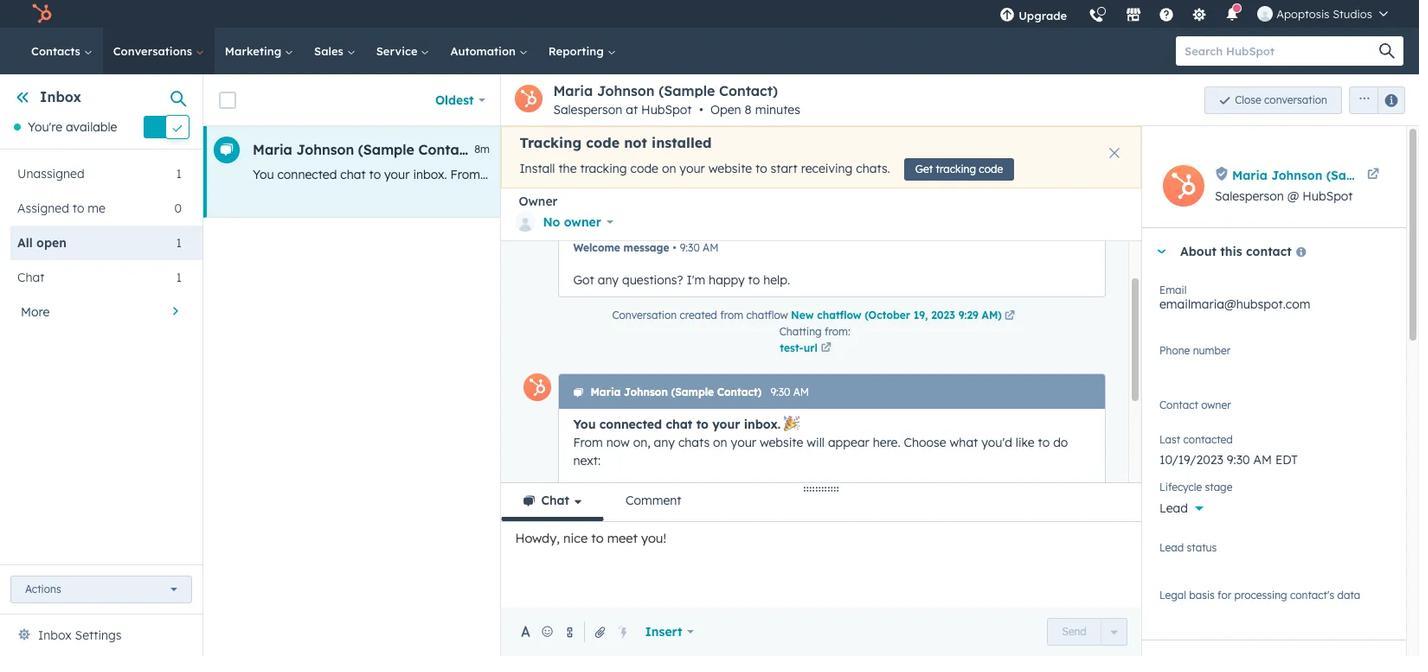 Task type: locate. For each thing, give the bounding box(es) containing it.
johnson for maria johnson (sample contac
[[1272, 167, 1323, 183]]

website down installed
[[637, 167, 681, 183]]

1 vertical spatial on,
[[633, 435, 651, 451]]

salesperson @ hubspot
[[1215, 189, 1353, 204]]

connected inside you connected chat to your inbox. 🎉 from now on, any chats on your website will appear here. choose what you'd like to do next:
[[600, 417, 662, 433]]

1 vertical spatial 1
[[176, 236, 182, 251]]

minutes
[[755, 102, 801, 118]]

service
[[376, 44, 421, 58]]

1 vertical spatial do
[[1053, 435, 1068, 451]]

connected down "maria johnson (sample contact) 9:30 am"
[[600, 417, 662, 433]]

1 vertical spatial from
[[720, 309, 744, 322]]

connected inside 'row'
[[277, 167, 337, 183]]

oldest
[[435, 92, 474, 108]]

1 vertical spatial link opens in a new window image
[[821, 344, 831, 354]]

try
[[980, 167, 997, 183]]

(sample for maria johnson (sample contact) salesperson at hubspot • open 8 minutes
[[659, 82, 715, 100]]

1 vertical spatial you'd
[[982, 435, 1013, 451]]

you're available
[[28, 120, 117, 135]]

to inside tracking code not installed alert
[[756, 161, 767, 177]]

link opens in a new window image inside "test-url" link
[[821, 341, 831, 357]]

install the tracking code on your website to start receiving chats.
[[520, 161, 890, 177]]

maria
[[553, 82, 593, 100], [253, 141, 292, 158], [1232, 167, 1268, 183], [591, 386, 621, 399]]

1 for unassigned
[[176, 166, 182, 182]]

1 vertical spatial is
[[899, 508, 908, 524]]

1 vertical spatial will
[[807, 435, 825, 451]]

marketing link
[[214, 28, 304, 74]]

phone
[[1160, 344, 1190, 357]]

tracking inside 'row'
[[1278, 167, 1325, 183]]

connected for you connected chat to your inbox. 🎉 from now on, any chats on your website will appear here. choose what you'd like to do next:
[[600, 417, 662, 433]]

3 1 from the top
[[176, 270, 182, 286]]

close conversation
[[1235, 93, 1328, 106]]

1 vertical spatial like
[[1016, 435, 1035, 451]]

code left ins
[[1328, 167, 1356, 183]]

chatflow up "from:"
[[817, 309, 862, 322]]

0 horizontal spatial 9:30
[[680, 241, 700, 254]]

open
[[36, 236, 67, 251]]

1 horizontal spatial no owner button
[[1160, 396, 1389, 425]]

lead inside popup button
[[1160, 501, 1188, 517]]

1 vertical spatial inbox.
[[744, 417, 781, 433]]

like
[[893, 167, 912, 183], [1016, 435, 1035, 451]]

0 vertical spatial inbox.
[[413, 167, 447, 183]]

1 horizontal spatial next:
[[949, 167, 977, 183]]

any
[[531, 167, 552, 183], [1161, 167, 1182, 183], [598, 273, 619, 288], [654, 435, 675, 451], [701, 508, 722, 524]]

group
[[1342, 86, 1406, 114]]

1 lead from the top
[[1160, 501, 1188, 517]]

1 horizontal spatial on
[[662, 161, 676, 177]]

0 vertical spatial from
[[451, 167, 480, 183]]

maria for maria johnson (sample contact) 8m
[[253, 141, 292, 158]]

johnson inside 'row'
[[296, 141, 354, 158]]

connected
[[277, 167, 337, 183], [600, 417, 662, 433]]

close
[[1235, 93, 1262, 106]]

owner inside the no owner popup button
[[564, 215, 601, 230]]

on down installed
[[662, 161, 676, 177]]

1 vertical spatial what
[[950, 435, 978, 451]]

owner up last contacted
[[1180, 406, 1215, 422]]

chat up you!
[[641, 508, 667, 524]]

is left ins
[[1359, 167, 1368, 183]]

1 vertical spatial you
[[573, 417, 596, 433]]

calling icon button
[[1082, 2, 1112, 27]]

test right out
[[1077, 167, 1098, 183]]

1 vertical spatial 9:30
[[771, 386, 791, 399]]

8m
[[474, 143, 490, 156]]

link opens in a new window image right url
[[821, 344, 831, 354]]

chats inside 'row'
[[556, 167, 587, 183]]

send inside 'row'
[[1034, 167, 1062, 183]]

is left installed.
[[899, 508, 908, 524]]

0 vertical spatial contact)
[[719, 82, 778, 100]]

0 vertical spatial you'd
[[859, 167, 890, 183]]

lead for lead
[[1160, 501, 1188, 517]]

0 horizontal spatial will
[[684, 167, 702, 183]]

0 vertical spatial here.
[[750, 167, 778, 183]]

this
[[1221, 244, 1243, 260]]

choose inside 'row'
[[781, 167, 824, 183]]

0 horizontal spatial inbox.
[[413, 167, 447, 183]]

0 vertical spatial inbox
[[40, 88, 81, 106]]

link opens in a new window image right "am)"
[[1005, 312, 1015, 322]]

any right got
[[598, 273, 619, 288]]

here. inside 'row'
[[750, 167, 778, 183]]

(sample inside 'row'
[[358, 141, 415, 158]]

• right message
[[673, 241, 677, 254]]

receiving
[[801, 161, 853, 177]]

the
[[559, 161, 577, 177], [1256, 167, 1274, 183], [796, 508, 814, 524], [636, 617, 654, 633]]

inbox. left 🎉
[[744, 417, 781, 433]]

live chat from maria johnson (sample contact) with context you connected chat to your inbox.
from now on, any chats on your website will appear here. choose what you&#x27;d like to do next:

try it out 
send a test chat from any page where the tracking code is ins row
[[203, 126, 1388, 218]]

am
[[703, 241, 719, 254], [793, 386, 809, 399]]

upgrade image
[[1000, 8, 1015, 23]]

link opens in a new window image
[[1005, 312, 1015, 322], [821, 344, 831, 354]]

lead down "lifecycle"
[[1160, 501, 1188, 517]]

calling icon image
[[1089, 9, 1105, 24]]

no
[[543, 215, 560, 230], [1160, 406, 1177, 422]]

1 horizontal spatial from
[[720, 309, 744, 322]]

any up caret 'image'
[[1161, 167, 1182, 183]]

test
[[1077, 167, 1098, 183], [616, 508, 638, 524]]

1 horizontal spatial salesperson
[[1215, 189, 1284, 204]]

1 horizontal spatial on,
[[633, 435, 651, 451]]

1 horizontal spatial where
[[1218, 167, 1253, 183]]

inbox. inside 'row'
[[413, 167, 447, 183]]

test inside 'row'
[[1077, 167, 1098, 183]]

marketplaces button
[[1116, 0, 1152, 28]]

0 horizontal spatial on
[[591, 167, 605, 183]]

a
[[1066, 167, 1073, 183], [605, 508, 613, 524]]

help.
[[764, 273, 790, 288]]

1 vertical spatial •
[[673, 241, 677, 254]]

tracking right 'get'
[[936, 163, 976, 176]]

am up 🎉
[[793, 386, 809, 399]]

next:
[[949, 167, 977, 183], [573, 454, 601, 469]]

a inside live chat from maria johnson (sample contact) with context you connected chat to your inbox.
from now on, any chats on your website will appear here. choose what you&#x27;d like to do next:

try it out 
send a test chat from any page where the tracking code is ins 'row'
[[1066, 167, 1073, 183]]

2 vertical spatial from
[[670, 508, 697, 524]]

what up installed.
[[950, 435, 978, 451]]

0 vertical spatial am
[[703, 241, 719, 254]]

0 vertical spatial appear
[[706, 167, 747, 183]]

1 vertical spatial now
[[606, 435, 630, 451]]

2 lead from the top
[[1160, 542, 1184, 555]]

code
[[586, 134, 620, 151], [631, 161, 659, 177], [979, 163, 1003, 176], [1328, 167, 1356, 183], [867, 508, 896, 524]]

chat button
[[501, 484, 604, 522]]

test up meet
[[616, 508, 638, 524]]

on inside tracking code not installed alert
[[662, 161, 676, 177]]

nice
[[563, 531, 588, 547]]

tara schultz image
[[1258, 6, 1273, 22]]

where inside live chat from maria johnson (sample contact) with context you connected chat to your inbox.
from now on, any chats on your website will appear here. choose what you&#x27;d like to do next:

try it out 
send a test chat from any page where the tracking code is ins 'row'
[[1218, 167, 1253, 183]]

howdy,
[[515, 531, 560, 547]]

0 vertical spatial a
[[1066, 167, 1073, 183]]

upgrade
[[1019, 9, 1067, 23]]

1 vertical spatial link opens in a new window image
[[821, 341, 831, 357]]

maria inside maria johnson (sample contact) salesperson at hubspot • open 8 minutes
[[553, 82, 593, 100]]

connected down maria johnson (sample contact) 8m
[[277, 167, 337, 183]]

hubspot down maria johnson (sample contac
[[1303, 189, 1353, 204]]

1 horizontal spatial here.
[[873, 435, 901, 451]]

salesperson inside maria johnson (sample contact) salesperson at hubspot • open 8 minutes
[[553, 102, 623, 118]]

chat up howdy,
[[541, 493, 569, 509]]

menu
[[989, 0, 1399, 34]]

url
[[804, 341, 818, 354]]

chats right install
[[556, 167, 587, 183]]

1 vertical spatial inbox
[[38, 628, 72, 644]]

1 vertical spatial send
[[573, 508, 602, 524]]

2 horizontal spatial on
[[713, 435, 728, 451]]

0 vertical spatial will
[[684, 167, 702, 183]]

from up chat button
[[573, 435, 603, 451]]

appear
[[706, 167, 747, 183], [828, 435, 870, 451]]

1 horizontal spatial website
[[709, 161, 752, 177]]

1 vertical spatial page
[[725, 508, 755, 524]]

0 vertical spatial test
[[1077, 167, 1098, 183]]

on, up owner
[[511, 167, 528, 183]]

lead for lead status
[[1160, 542, 1184, 555]]

0 vertical spatial no
[[543, 215, 560, 230]]

send button
[[1048, 619, 1102, 647]]

close image
[[1110, 148, 1120, 158]]

2 1 from the top
[[176, 236, 182, 251]]

send inside button
[[1062, 626, 1087, 639]]

salesperson left @ on the right of page
[[1215, 189, 1284, 204]]

johnson for maria johnson (sample contact) 9:30 am
[[624, 386, 668, 399]]

the right install
[[559, 161, 577, 177]]

main content
[[203, 74, 1419, 657]]

next: up chat button
[[573, 454, 601, 469]]

apoptosis studios button
[[1247, 0, 1399, 28]]

1 chatflow from the left
[[747, 309, 788, 322]]

do inside 'row'
[[931, 167, 946, 183]]

tracking down you connected chat to your inbox. 🎉 from now on, any chats on your website will appear here. choose what you'd like to do next:
[[817, 508, 864, 524]]

close conversation button
[[1205, 86, 1342, 114]]

lead left status
[[1160, 542, 1184, 555]]

chat
[[340, 167, 366, 183], [1102, 167, 1127, 183], [666, 417, 693, 433], [641, 508, 667, 524], [788, 617, 814, 633]]

0 horizontal spatial is
[[899, 508, 908, 524]]

welcome
[[573, 241, 620, 254]]

on inside 'row'
[[591, 167, 605, 183]]

0 vertical spatial no owner button
[[515, 209, 613, 235]]

Phone number text field
[[1160, 342, 1389, 377]]

1 vertical spatial no
[[1160, 406, 1177, 422]]

inbox for inbox settings
[[38, 628, 72, 644]]

2 vertical spatial 1
[[176, 270, 182, 286]]

no owner button up welcome
[[515, 209, 613, 235]]

apoptosis studios
[[1277, 7, 1373, 21]]

inbox. down maria johnson (sample contact) 8m
[[413, 167, 447, 183]]

website
[[709, 161, 752, 177], [637, 167, 681, 183], [760, 435, 804, 451]]

• left the open
[[699, 102, 704, 118]]

where up salesperson @ hubspot
[[1218, 167, 1253, 183]]

what left chats.
[[827, 167, 856, 183]]

style
[[715, 617, 741, 633]]

0 vertical spatial chat
[[17, 270, 44, 286]]

0 horizontal spatial test
[[616, 508, 638, 524]]

from inside 'row'
[[1130, 167, 1158, 183]]

on, up comment
[[633, 435, 651, 451]]

now down the 8m
[[484, 167, 507, 183]]

will down installed
[[684, 167, 702, 183]]

code down not
[[631, 161, 659, 177]]

website left start
[[709, 161, 752, 177]]

you inside 'row'
[[253, 167, 274, 183]]

you'd inside live chat from maria johnson (sample contact) with context you connected chat to your inbox.
from now on, any chats on your website will appear here. choose what you&#x27;d like to do next:

try it out 
send a test chat from any page where the tracking code is ins 'row'
[[859, 167, 890, 183]]

0 vertical spatial what
[[827, 167, 856, 183]]

now inside live chat from maria johnson (sample contact) with context you connected chat to your inbox.
from now on, any chats on your website will appear here. choose what you&#x27;d like to do next:

try it out 
send a test chat from any page where the tracking code is ins 'row'
[[484, 167, 507, 183]]

9:30 up 🎉
[[771, 386, 791, 399]]

1 horizontal spatial inbox.
[[744, 417, 781, 433]]

inbox left settings
[[38, 628, 72, 644]]

owner up welcome
[[564, 215, 601, 230]]

1 horizontal spatial what
[[950, 435, 978, 451]]

0 vertical spatial link opens in a new window image
[[1005, 309, 1015, 325]]

(sample
[[659, 82, 715, 100], [358, 141, 415, 158], [1327, 167, 1377, 183], [671, 386, 714, 399]]

any up comment
[[654, 435, 675, 451]]

johnson for maria johnson (sample contact) 8m
[[296, 141, 354, 158]]

will inside live chat from maria johnson (sample contact) with context you connected chat to your inbox.
from now on, any chats on your website will appear here. choose what you&#x27;d like to do next:

try it out 
send a test chat from any page where the tracking code is ins 'row'
[[684, 167, 702, 183]]

1 horizontal spatial test
[[1077, 167, 1098, 183]]

website down 🎉
[[760, 435, 804, 451]]

contact) inside 'row'
[[419, 141, 477, 158]]

marketplaces image
[[1126, 8, 1142, 23]]

johnson inside maria johnson (sample contact) salesperson at hubspot • open 8 minutes
[[597, 82, 655, 100]]

here. inside you connected chat to your inbox. 🎉 from now on, any chats on your website will appear here. choose what you'd like to do next:
[[873, 435, 901, 451]]

1 vertical spatial next:
[[573, 454, 601, 469]]

no owner button up last contacted text box
[[1160, 396, 1389, 425]]

1 vertical spatial from
[[573, 435, 603, 451]]

owner
[[519, 194, 558, 209]]

inbox. inside you connected chat to your inbox. 🎉 from now on, any chats on your website will appear here. choose what you'd like to do next:
[[744, 417, 781, 433]]

1 horizontal spatial from
[[573, 435, 603, 451]]

assigned to me
[[17, 201, 106, 217]]

code left out
[[979, 163, 1003, 176]]

is
[[1359, 167, 1368, 183], [899, 508, 908, 524]]

customize the color and style of your chat widget.
[[573, 617, 862, 633]]

lead status
[[1160, 542, 1217, 555]]

insert
[[645, 625, 682, 640]]

0 vertical spatial do
[[931, 167, 946, 183]]

no down owner
[[543, 215, 560, 230]]

on,
[[511, 167, 528, 183], [633, 435, 651, 451]]

menu containing apoptosis studios
[[989, 0, 1399, 34]]

will up send a test chat from any page where the tracking code is installed.
[[807, 435, 825, 451]]

a up meet
[[605, 508, 613, 524]]

2 vertical spatial contact)
[[717, 386, 762, 399]]

chatflow left new
[[747, 309, 788, 322]]

9:30 up i'm
[[680, 241, 700, 254]]

chats.
[[856, 161, 890, 177]]

hubspot right the at
[[641, 102, 692, 118]]

tracking
[[580, 161, 627, 177], [936, 163, 976, 176], [1278, 167, 1325, 183], [817, 508, 864, 524]]

the up salesperson @ hubspot
[[1256, 167, 1274, 183]]

questions?
[[622, 273, 683, 288]]

0 vertical spatial is
[[1359, 167, 1368, 183]]

0 horizontal spatial connected
[[277, 167, 337, 183]]

0 horizontal spatial next:
[[573, 454, 601, 469]]

1 vertical spatial no owner button
[[1160, 396, 1389, 425]]

0 horizontal spatial choose
[[781, 167, 824, 183]]

a right out
[[1066, 167, 1073, 183]]

me
[[88, 201, 106, 217]]

search image
[[1380, 43, 1395, 59]]

0 vertical spatial connected
[[277, 167, 337, 183]]

next: inside you connected chat to your inbox. 🎉 from now on, any chats on your website will appear here. choose what you'd like to do next:
[[573, 454, 601, 469]]

link opens in a new window image right "am)"
[[1005, 309, 1015, 325]]

0 horizontal spatial hubspot
[[641, 102, 692, 118]]

1 1 from the top
[[176, 166, 182, 182]]

from inside 'row'
[[451, 167, 480, 183]]

inbox inside inbox settings link
[[38, 628, 72, 644]]

on, inside 'row'
[[511, 167, 528, 183]]

from down the 8m
[[451, 167, 480, 183]]

1 horizontal spatial you'd
[[982, 435, 1013, 451]]

1 horizontal spatial no
[[1160, 406, 1177, 422]]

0 vertical spatial next:
[[949, 167, 977, 183]]

chats down "maria johnson (sample contact) 9:30 am"
[[678, 435, 710, 451]]

1 vertical spatial lead
[[1160, 542, 1184, 555]]

1 horizontal spatial chat
[[541, 493, 569, 509]]

0 vertical spatial page
[[1185, 167, 1215, 183]]

on down "maria johnson (sample contact) 9:30 am"
[[713, 435, 728, 451]]

am up i'm
[[703, 241, 719, 254]]

0 vertical spatial like
[[893, 167, 912, 183]]

contact) inside maria johnson (sample contact) salesperson at hubspot • open 8 minutes
[[719, 82, 778, 100]]

1 horizontal spatial chats
[[678, 435, 710, 451]]

assigned
[[17, 201, 69, 217]]

where down you connected chat to your inbox. 🎉 from now on, any chats on your website will appear here. choose what you'd like to do next:
[[758, 508, 792, 524]]

you inside you connected chat to your inbox. 🎉 from now on, any chats on your website will appear here. choose what you'd like to do next:
[[573, 417, 596, 433]]

chat up more
[[17, 270, 44, 286]]

salesperson up tracking code not installed
[[553, 102, 623, 118]]

actions
[[25, 583, 61, 596]]

available
[[66, 120, 117, 135]]

1 horizontal spatial page
[[1185, 167, 1215, 183]]

owner up contacted
[[1202, 399, 1231, 412]]

0 horizontal spatial from
[[451, 167, 480, 183]]

code inside button
[[979, 163, 1003, 176]]

chat down "maria johnson (sample contact) 9:30 am"
[[666, 417, 693, 433]]

owner for contact owner no owner
[[1202, 399, 1231, 412]]

no up "last"
[[1160, 406, 1177, 422]]

0 horizontal spatial where
[[758, 508, 792, 524]]

0 horizontal spatial from
[[670, 508, 697, 524]]

0 horizontal spatial here.
[[750, 167, 778, 183]]

about
[[1181, 244, 1217, 260]]

contac
[[1380, 167, 1419, 183]]

color
[[658, 617, 686, 633]]

is inside live chat from maria johnson (sample contact) with context you connected chat to your inbox.
from now on, any chats on your website will appear here. choose what you&#x27;d like to do next:

try it out 
send a test chat from any page where the tracking code is ins 'row'
[[1359, 167, 1368, 183]]

choose inside you connected chat to your inbox. 🎉 from now on, any chats on your website will appear here. choose what you'd like to do next:
[[904, 435, 947, 451]]

next: left try
[[949, 167, 977, 183]]

inbox. for 🎉
[[744, 417, 781, 433]]

on, inside you connected chat to your inbox. 🎉 from now on, any chats on your website will appear here. choose what you'd like to do next:
[[633, 435, 651, 451]]

0 vertical spatial salesperson
[[553, 102, 623, 118]]

0 horizontal spatial a
[[605, 508, 613, 524]]

0 horizontal spatial what
[[827, 167, 856, 183]]

2 chatflow from the left
[[817, 309, 862, 322]]

salesperson
[[553, 102, 623, 118], [1215, 189, 1284, 204]]

hubspot link
[[21, 3, 65, 24]]

link opens in a new window image right url
[[821, 341, 831, 357]]

contact) for maria johnson (sample contact) 9:30 am
[[717, 386, 762, 399]]

0 horizontal spatial website
[[637, 167, 681, 183]]

link opens in a new window image
[[1005, 309, 1015, 325], [821, 341, 831, 357]]

8
[[745, 102, 752, 118]]

now up comment
[[606, 435, 630, 451]]

1 horizontal spatial will
[[807, 435, 825, 451]]

you connected chat to your inbox. 🎉 from now on, any chats on your website will appear here. choose what you'd like to do next:
[[573, 417, 1068, 469]]

(sample inside maria johnson (sample contact) salesperson at hubspot • open 8 minutes
[[659, 82, 715, 100]]

2 horizontal spatial website
[[760, 435, 804, 451]]

maria for maria johnson (sample contac
[[1232, 167, 1268, 183]]

inbox up you're available on the top of the page
[[40, 88, 81, 106]]

1 vertical spatial connected
[[600, 417, 662, 433]]

on down tracking code not installed
[[591, 167, 605, 183]]

tracking up @ on the right of page
[[1278, 167, 1325, 183]]

link opens in a new window image inside new chatflow (october 19, 2023 9:29 am) 'link'
[[1005, 312, 1015, 322]]

maria inside 'row'
[[253, 141, 292, 158]]

do
[[931, 167, 946, 183], [1053, 435, 1068, 451]]

0 vertical spatial chats
[[556, 167, 587, 183]]

help image
[[1159, 8, 1175, 23]]

0 horizontal spatial link opens in a new window image
[[821, 341, 831, 357]]

chat left widget.
[[788, 617, 814, 633]]

hubspot inside maria johnson (sample contact) salesperson at hubspot • open 8 minutes
[[641, 102, 692, 118]]

0 vertical spatial choose
[[781, 167, 824, 183]]

0 vertical spatial •
[[699, 102, 704, 118]]

0 vertical spatial link opens in a new window image
[[1005, 312, 1015, 322]]



Task type: describe. For each thing, give the bounding box(es) containing it.
you for you connected chat to your inbox. from now on, any chats on your website will appear here. choose what you'd like to do next:  try it out  send a test chat from any page where the tracking code is ins
[[253, 167, 274, 183]]

will inside you connected chat to your inbox. 🎉 from now on, any chats on your website will appear here. choose what you'd like to do next:
[[807, 435, 825, 451]]

1 vertical spatial a
[[605, 508, 613, 524]]

lifecycle stage
[[1160, 481, 1233, 494]]

installed
[[652, 134, 712, 151]]

1 horizontal spatial am
[[793, 386, 809, 399]]

0 horizontal spatial page
[[725, 508, 755, 524]]

no inside the contact owner no owner
[[1160, 406, 1177, 422]]

chat down close image
[[1102, 167, 1127, 183]]

more
[[21, 305, 50, 321]]

no owner
[[543, 215, 601, 230]]

chat inside button
[[541, 493, 569, 509]]

inbox settings
[[38, 628, 122, 644]]

hubspot image
[[31, 3, 52, 24]]

comment
[[626, 493, 682, 509]]

stage
[[1205, 481, 1233, 494]]

actions button
[[10, 576, 192, 604]]

any inside you connected chat to your inbox. 🎉 from now on, any chats on your website will appear here. choose what you'd like to do next:
[[654, 435, 675, 451]]

1 vertical spatial salesperson
[[1215, 189, 1284, 204]]

maria johnson (sample contact) 8m
[[253, 141, 490, 158]]

email emailmaria@hubspot.com
[[1160, 284, 1311, 312]]

send for send
[[1062, 626, 1087, 639]]

send group
[[1048, 619, 1128, 647]]

inbox. for from
[[413, 167, 447, 183]]

the down you connected chat to your inbox. 🎉 from now on, any chats on your website will appear here. choose what you'd like to do next:
[[796, 508, 814, 524]]

contact
[[1246, 244, 1292, 260]]

chat inside you connected chat to your inbox. 🎉 from now on, any chats on your website will appear here. choose what you'd like to do next:
[[666, 417, 693, 433]]

you!
[[641, 531, 666, 547]]

widget.
[[817, 617, 859, 633]]

you're
[[28, 120, 62, 135]]

emailmaria@hubspot.com
[[1160, 297, 1311, 312]]

automation
[[450, 44, 519, 58]]

what inside 'row'
[[827, 167, 856, 183]]

studios
[[1333, 7, 1373, 21]]

link opens in a new window image inside "test-url" link
[[821, 344, 831, 354]]

now inside you connected chat to your inbox. 🎉 from now on, any chats on your website will appear here. choose what you'd like to do next:
[[606, 435, 630, 451]]

chats inside you connected chat to your inbox. 🎉 from now on, any chats on your website will appear here. choose what you'd like to do next:
[[678, 435, 710, 451]]

@
[[1288, 189, 1299, 204]]

website inside you connected chat to your inbox. 🎉 from now on, any chats on your website will appear here. choose what you'd like to do next:
[[760, 435, 804, 451]]

next: inside 'row'
[[949, 167, 977, 183]]

email
[[1160, 284, 1187, 297]]

no owner button for owner
[[515, 209, 613, 235]]

help button
[[1152, 0, 1182, 28]]

notifications button
[[1218, 0, 1247, 28]]

9:29
[[959, 309, 979, 322]]

about this contact button
[[1142, 228, 1389, 275]]

like inside you connected chat to your inbox. 🎉 from now on, any chats on your website will appear here. choose what you'd like to do next:
[[1016, 435, 1035, 451]]

maria for maria johnson (sample contact) 9:30 am
[[591, 386, 621, 399]]

last
[[1160, 434, 1181, 447]]

test-
[[780, 341, 804, 354]]

conversation created from chatflow
[[612, 309, 791, 322]]

all
[[17, 236, 33, 251]]

get tracking code button
[[904, 158, 1015, 181]]

Search HubSpot search field
[[1176, 36, 1388, 66]]

inbox settings link
[[38, 626, 122, 647]]

• inside maria johnson (sample contact) salesperson at hubspot • open 8 minutes
[[699, 102, 704, 118]]

from:
[[825, 325, 851, 338]]

not
[[624, 134, 647, 151]]

reporting
[[549, 44, 607, 58]]

marketing
[[225, 44, 285, 58]]

any right comment
[[701, 508, 722, 524]]

johnson for maria johnson (sample contact) salesperson at hubspot • open 8 minutes
[[597, 82, 655, 100]]

contact) for maria johnson (sample contact) 8m
[[419, 141, 477, 158]]

notifications image
[[1225, 8, 1240, 23]]

no inside popup button
[[543, 215, 560, 230]]

from inside you connected chat to your inbox. 🎉 from now on, any chats on your website will appear here. choose what you'd like to do next:
[[573, 435, 603, 451]]

code left installed.
[[867, 508, 896, 524]]

you're available image
[[14, 124, 21, 131]]

(sample for maria johnson (sample contact) 9:30 am
[[671, 386, 714, 399]]

out
[[1011, 167, 1030, 183]]

contacts link
[[21, 28, 103, 74]]

sales link
[[304, 28, 366, 74]]

installed.
[[911, 508, 962, 524]]

tracking code not installed
[[520, 134, 712, 151]]

install
[[520, 161, 555, 177]]

19,
[[914, 309, 928, 322]]

caret image
[[1156, 250, 1167, 254]]

2023
[[931, 309, 956, 322]]

chatting from:
[[780, 325, 851, 338]]

1 horizontal spatial 9:30
[[771, 386, 791, 399]]

(sample for maria johnson (sample contact) 8m
[[358, 141, 415, 158]]

1 horizontal spatial hubspot
[[1303, 189, 1353, 204]]

and
[[689, 617, 711, 633]]

got any questions? i'm happy to help.
[[573, 273, 790, 288]]

test-url
[[780, 341, 818, 354]]

send for send a test chat from any page where the tracking code is installed.
[[573, 508, 602, 524]]

0 horizontal spatial •
[[673, 241, 677, 254]]

comment button
[[604, 484, 703, 522]]

reporting link
[[538, 28, 626, 74]]

new chatflow (october 19, 2023 9:29 am) link
[[791, 309, 1018, 325]]

contacted
[[1184, 434, 1233, 447]]

code inside 'row'
[[1328, 167, 1356, 183]]

apoptosis
[[1277, 7, 1330, 21]]

page inside 'row'
[[1185, 167, 1215, 183]]

appear inside 'row'
[[706, 167, 747, 183]]

basis
[[1189, 589, 1215, 602]]

open
[[711, 102, 741, 118]]

owner for no owner
[[564, 215, 601, 230]]

chatflow inside 'link'
[[817, 309, 862, 322]]

Last contacted text field
[[1160, 444, 1389, 472]]

maria for maria johnson (sample contact) salesperson at hubspot • open 8 minutes
[[553, 82, 593, 100]]

settings image
[[1192, 8, 1208, 23]]

do inside you connected chat to your inbox. 🎉 from now on, any chats on your website will appear here. choose what you'd like to do next:
[[1053, 435, 1068, 451]]

0 vertical spatial 9:30
[[680, 241, 700, 254]]

1 vertical spatial test
[[616, 508, 638, 524]]

new
[[791, 309, 814, 322]]

website inside tracking code not installed alert
[[709, 161, 752, 177]]

tracking
[[520, 134, 582, 151]]

am)
[[982, 309, 1002, 322]]

message
[[624, 241, 670, 254]]

(sample for maria johnson (sample contac
[[1327, 167, 1377, 183]]

main content containing maria johnson (sample contact)
[[203, 74, 1419, 657]]

0 horizontal spatial chat
[[17, 270, 44, 286]]

sales
[[314, 44, 347, 58]]

0
[[174, 201, 182, 217]]

the inside 'row'
[[1256, 167, 1274, 183]]

conversations
[[113, 44, 195, 58]]

conversations link
[[103, 28, 214, 74]]

lead button
[[1160, 492, 1389, 520]]

meet
[[607, 531, 638, 547]]

your inside tracking code not installed alert
[[680, 161, 705, 177]]

code left not
[[586, 134, 620, 151]]

get tracking code
[[916, 163, 1003, 176]]

appear inside you connected chat to your inbox. 🎉 from now on, any chats on your website will appear here. choose what you'd like to do next:
[[828, 435, 870, 451]]

i'm
[[687, 273, 706, 288]]

inbox for inbox
[[40, 88, 81, 106]]

conversation
[[612, 309, 677, 322]]

you connected chat to your inbox. from now on, any chats on your website will appear here. choose what you'd like to do next:  try it out  send a test chat from any page where the tracking code is ins
[[253, 167, 1388, 183]]

welcome message • 9:30 am
[[573, 241, 719, 254]]

chat down maria johnson (sample contact) 8m
[[340, 167, 366, 183]]

any up owner
[[531, 167, 552, 183]]

contact) for maria johnson (sample contact) salesperson at hubspot • open 8 minutes
[[719, 82, 778, 100]]

1 for chat
[[176, 270, 182, 286]]

what inside you connected chat to your inbox. 🎉 from now on, any chats on your website will appear here. choose what you'd like to do next:
[[950, 435, 978, 451]]

maria johnson (sample contac
[[1232, 167, 1419, 183]]

1 horizontal spatial link opens in a new window image
[[1005, 309, 1015, 325]]

on inside you connected chat to your inbox. 🎉 from now on, any chats on your website will appear here. choose what you'd like to do next:
[[713, 435, 728, 451]]

you'd inside you connected chat to your inbox. 🎉 from now on, any chats on your website will appear here. choose what you'd like to do next:
[[982, 435, 1013, 451]]

data
[[1338, 589, 1361, 602]]

0 horizontal spatial am
[[703, 241, 719, 254]]

chatting
[[780, 325, 822, 338]]

processing
[[1235, 589, 1288, 602]]

ins
[[1372, 167, 1388, 183]]

website inside 'row'
[[637, 167, 681, 183]]

phone number
[[1160, 344, 1231, 357]]

it
[[1000, 167, 1008, 183]]

tracking inside button
[[936, 163, 976, 176]]

legal
[[1160, 589, 1187, 602]]

the inside tracking code not installed alert
[[559, 161, 577, 177]]

connected for you connected chat to your inbox. from now on, any chats on your website will appear here. choose what you'd like to do next:  try it out  send a test chat from any page where the tracking code is ins
[[277, 167, 337, 183]]

like inside live chat from maria johnson (sample contact) with context you connected chat to your inbox.
from now on, any chats on your website will appear here. choose what you&#x27;d like to do next:

try it out 
send a test chat from any page where the tracking code is ins 'row'
[[893, 167, 912, 183]]

the left color
[[636, 617, 654, 633]]

you for you connected chat to your inbox. 🎉 from now on, any chats on your website will appear here. choose what you'd like to do next:
[[573, 417, 596, 433]]

test-url link
[[780, 340, 851, 357]]

send a test chat from any page where the tracking code is installed.
[[573, 508, 965, 524]]

no owner button for contact owner
[[1160, 396, 1389, 425]]

search button
[[1371, 36, 1404, 66]]

status
[[1187, 542, 1217, 555]]

settings link
[[1182, 0, 1218, 28]]

tracking code not installed alert
[[501, 126, 1142, 189]]

tracking down tracking code not installed
[[580, 161, 627, 177]]

happy
[[709, 273, 745, 288]]

1 for all open
[[176, 236, 182, 251]]



Task type: vqa. For each thing, say whether or not it's contained in the screenshot.
MARIA JOHNSON (SAMPLE CONTAC link
yes



